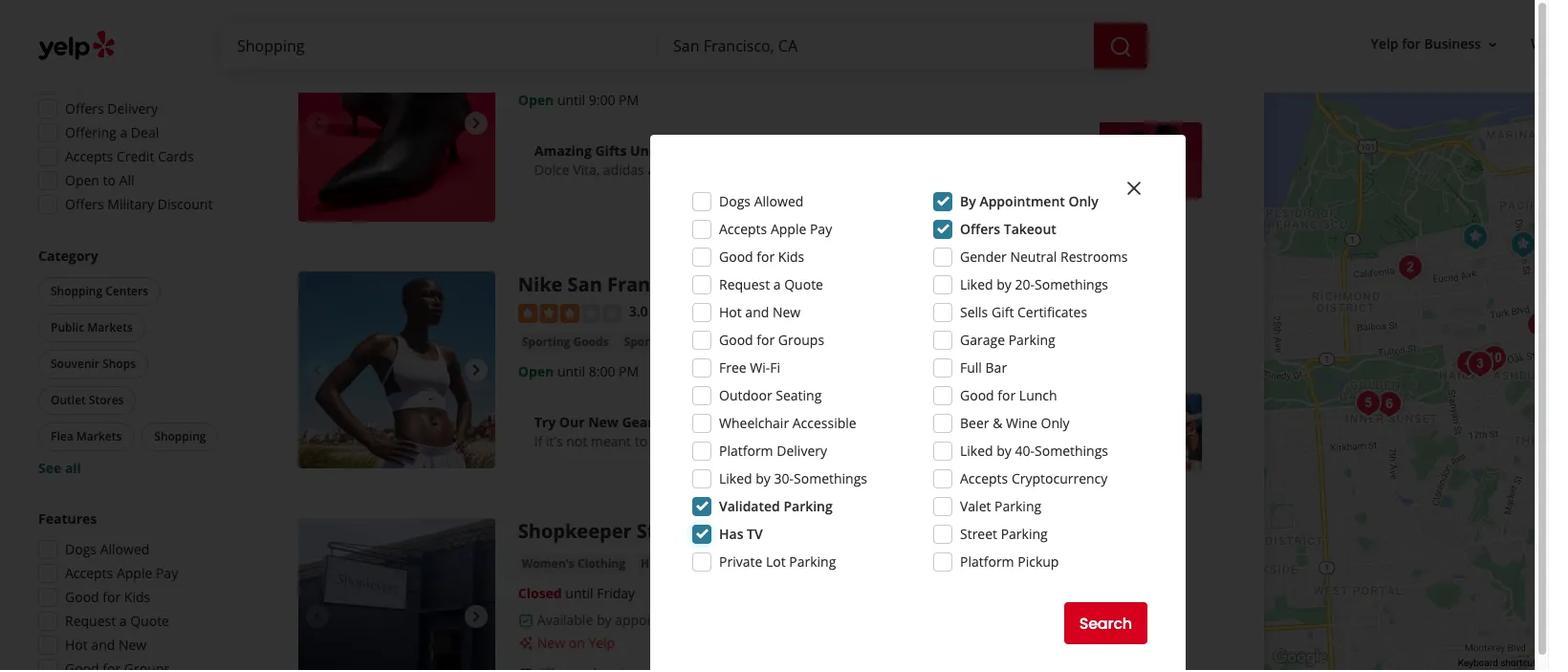 Task type: describe. For each thing, give the bounding box(es) containing it.
full
[[960, 359, 982, 377]]

search dialog
[[0, 0, 1549, 670]]

good inside group
[[65, 588, 99, 606]]

yelp inside button
[[1371, 35, 1399, 53]]

outdoor seating
[[719, 386, 822, 404]]

sports
[[624, 333, 661, 350]]

open until 9:00 pm
[[518, 91, 639, 109]]

vita,
[[573, 161, 600, 179]]

30-
[[774, 470, 794, 488]]

nike
[[518, 272, 563, 298]]

dogs inside the "search" "dialog"
[[719, 192, 751, 210]]

0 horizontal spatial accessories link
[[518, 62, 592, 81]]

daly
[[690, 25, 733, 51]]

shoe for sports wear
[[709, 333, 737, 350]]

until for nike
[[557, 362, 585, 380]]

stores for sunglasses
[[712, 63, 748, 79]]

has
[[719, 525, 743, 543]]

rack
[[628, 25, 674, 51]]

garage parking
[[960, 331, 1055, 349]]

0 vertical spatial only
[[1069, 192, 1098, 210]]

offers takeout
[[960, 220, 1056, 238]]

offers for offers takeout
[[960, 220, 1000, 238]]

new on yelp
[[537, 634, 615, 652]]

map region
[[1083, 5, 1549, 670]]

under
[[630, 142, 672, 160]]

credit
[[117, 147, 154, 165]]

16 chevron down v2 image
[[1485, 37, 1500, 52]]

allowed inside the "search" "dialog"
[[754, 192, 804, 210]]

gender
[[960, 248, 1007, 266]]

sports wear link
[[620, 332, 697, 351]]

try
[[534, 413, 556, 431]]

0 horizontal spatial allowed
[[100, 540, 150, 558]]

foggy notion image
[[1392, 249, 1430, 287]]

accepts up valet
[[960, 470, 1008, 488]]

all
[[65, 459, 81, 477]]

0 horizontal spatial yelp
[[588, 634, 615, 652]]

good up reviews)
[[719, 248, 753, 266]]

sells
[[960, 303, 988, 321]]

features
[[38, 510, 97, 528]]

outlet stores
[[51, 392, 124, 408]]

0 vertical spatial to
[[103, 171, 116, 189]]

all
[[119, 171, 134, 189]]

quote inside group
[[130, 612, 169, 630]]

nike san francisco link
[[518, 272, 697, 298]]

accessories for left accessories button
[[522, 63, 588, 79]]

love on haight image
[[1476, 339, 1514, 378]]

pickup
[[1018, 553, 1059, 571]]

by for 40-
[[997, 442, 1012, 460]]

private
[[719, 553, 762, 571]]

appointment
[[980, 192, 1065, 210]]

deal
[[131, 123, 159, 142]]

shoe stores link for sunglasses
[[677, 62, 752, 81]]

for inside yelp for business button
[[1402, 35, 1421, 53]]

shoe stores button for sports wear
[[705, 332, 780, 351]]

offers for offers military discount
[[65, 195, 104, 213]]

sports wear
[[624, 333, 694, 350]]

now
[[103, 76, 131, 94]]

discount
[[157, 195, 213, 213]]

offers for offers delivery
[[65, 99, 104, 118]]

(252
[[651, 302, 678, 321]]

days.
[[789, 432, 821, 450]]

nest maternity image
[[1504, 226, 1543, 264]]

york.
[[780, 161, 812, 179]]

return
[[673, 432, 713, 450]]

shoe for sunglasses
[[681, 63, 709, 79]]

until for shopkeeper
[[565, 584, 593, 602]]

union
[[787, 333, 825, 351]]

platform for platform pickup
[[960, 553, 1014, 571]]

parking for street parking
[[1001, 525, 1048, 543]]

amazing gifts under $50 dolce vita, adidas and kate spade new york.
[[534, 142, 812, 179]]

a inside "dialog"
[[773, 275, 781, 294]]

open now
[[65, 76, 131, 94]]

slideshow element for nordstrom
[[298, 25, 495, 222]]

closed until friday
[[518, 584, 635, 602]]

liked by 20-somethings
[[960, 275, 1108, 294]]

if
[[534, 432, 543, 450]]

accepts down spade
[[719, 220, 767, 238]]

1 vertical spatial dogs
[[65, 540, 97, 558]]

yelp for business button
[[1363, 27, 1508, 62]]

available
[[537, 611, 593, 629]]

1 vertical spatial request a quote
[[65, 612, 169, 630]]

new inside the "search" "dialog"
[[773, 303, 801, 321]]

sunglasses
[[603, 63, 666, 79]]

keyboard
[[1458, 658, 1498, 668]]

1 vertical spatial good for kids
[[65, 588, 150, 606]]

offers military discount
[[65, 195, 213, 213]]

nike san francisco
[[518, 272, 697, 298]]

accepts cryptocurrency
[[960, 470, 1108, 488]]

good up free
[[719, 331, 753, 349]]

request inside the "search" "dialog"
[[719, 275, 770, 294]]

delivery for offers delivery
[[107, 99, 158, 118]]

next image for nike san francisco
[[465, 359, 487, 382]]

slideshow element for shopkeeper
[[298, 518, 495, 670]]

shopping for shopping
[[154, 428, 206, 445]]

bar
[[985, 359, 1007, 377]]

group containing features
[[33, 510, 237, 670]]

good up beer
[[960, 386, 994, 404]]

see all
[[38, 459, 81, 477]]

accepts down offering
[[65, 147, 113, 165]]

1 vertical spatial only
[[1041, 414, 1070, 432]]

1 horizontal spatial accessories button
[[679, 555, 752, 574]]

next image for shopkeeper studio
[[465, 605, 487, 628]]

open for open until 8:00 pm
[[518, 362, 554, 380]]

shopping button
[[142, 423, 218, 451]]

sakura image
[[1350, 384, 1388, 423]]

flea markets
[[51, 428, 122, 445]]

search
[[1079, 612, 1132, 634]]

hot inside the "search" "dialog"
[[719, 303, 742, 321]]

sporting goods link
[[518, 332, 613, 351]]

and inside amazing gifts under $50 dolce vita, adidas and kate spade new york.
[[648, 161, 672, 179]]

3 star rating image
[[518, 304, 621, 323]]

for inside group
[[103, 588, 121, 606]]

liked by 30-somethings
[[719, 470, 867, 488]]

takeout
[[1004, 220, 1056, 238]]

free wi-fi
[[719, 359, 780, 377]]

try our new gear irl if it's not meant to be, return it within 60 days. read more
[[534, 413, 899, 450]]

3.0 (252 reviews)
[[629, 302, 733, 321]]

16 speech v2 image
[[518, 667, 533, 670]]

pm for rack
[[619, 91, 639, 109]]

accepts apple pay inside the "search" "dialog"
[[719, 220, 832, 238]]

by for 20-
[[997, 275, 1012, 294]]

0 horizontal spatial hot and new
[[65, 636, 147, 654]]

accessories for the rightmost accessories button
[[682, 556, 749, 572]]

dogs allowed inside the "search" "dialog"
[[719, 192, 804, 210]]

sporting goods
[[522, 333, 609, 350]]

cards
[[158, 147, 194, 165]]

to inside the try our new gear irl if it's not meant to be, return it within 60 days. read more
[[635, 432, 647, 450]]

keyboard shortcuts button
[[1458, 657, 1541, 670]]

suggested
[[38, 45, 106, 63]]

somethings for 40-
[[1035, 442, 1108, 460]]

rare device image
[[1521, 306, 1549, 344]]

on
[[569, 634, 585, 652]]

liked for liked by 20-somethings
[[960, 275, 993, 294]]

good for lunch
[[960, 386, 1057, 404]]

has tv
[[719, 525, 763, 543]]

available by appointment
[[537, 611, 696, 629]]

previous image for shopkeeper studio
[[306, 605, 329, 628]]

0 horizontal spatial accepts apple pay
[[65, 564, 178, 582]]

shops
[[102, 356, 136, 372]]

shopping centers
[[51, 283, 148, 299]]

she her image
[[1534, 229, 1549, 268]]

platform delivery
[[719, 442, 827, 460]]

sports wear button
[[620, 332, 697, 351]]

spade
[[706, 161, 745, 179]]

next image
[[465, 112, 487, 135]]

and inside the "search" "dialog"
[[745, 303, 769, 321]]

shopkeeper
[[518, 518, 632, 544]]

close image
[[1123, 177, 1146, 200]]

liked for liked by 40-somethings
[[960, 442, 993, 460]]

shoe stores for sunglasses
[[681, 63, 748, 79]]

garage
[[960, 331, 1005, 349]]

parking for validated parking
[[784, 497, 833, 515]]

studio
[[637, 518, 698, 544]]

pm for san
[[619, 362, 639, 380]]

somethings for 20-
[[1035, 275, 1108, 294]]

women's clothing button
[[518, 555, 629, 574]]

&
[[993, 414, 1002, 432]]

0 horizontal spatial apple
[[117, 564, 152, 582]]

until for nordstrom
[[557, 91, 585, 109]]

accessible
[[792, 414, 856, 432]]

more
[[865, 432, 899, 450]]

group containing suggested
[[33, 45, 237, 220]]

1 vertical spatial hot
[[65, 636, 88, 654]]

souvenir shops button
[[38, 350, 148, 379]]

see
[[38, 459, 61, 477]]

nordstrom rack - daly city image
[[298, 25, 495, 222]]

sells gift certificates
[[960, 303, 1087, 321]]

gift
[[992, 303, 1014, 321]]

free
[[719, 359, 746, 377]]



Task type: locate. For each thing, give the bounding box(es) containing it.
open down sporting
[[518, 362, 554, 380]]

shoe stores
[[681, 63, 748, 79], [709, 333, 776, 350]]

1 horizontal spatial delivery
[[777, 442, 827, 460]]

good for kids down features at the bottom left of page
[[65, 588, 150, 606]]

markets right flea
[[76, 428, 122, 445]]

a
[[120, 123, 127, 142], [773, 275, 781, 294], [119, 612, 127, 630]]

offers up offering
[[65, 99, 104, 118]]

my favorite image
[[1371, 385, 1409, 424]]

open for open now
[[65, 76, 99, 94]]

1 slideshow element from the top
[[298, 25, 495, 222]]

1 vertical spatial shoe stores button
[[705, 332, 780, 351]]

2 next image from the top
[[465, 605, 487, 628]]

yelp right on
[[588, 634, 615, 652]]

2 vertical spatial group
[[33, 510, 237, 670]]

until left "9:00"
[[557, 91, 585, 109]]

1 vertical spatial liked
[[960, 442, 993, 460]]

1 vertical spatial until
[[557, 362, 585, 380]]

dogs allowed down york.
[[719, 192, 804, 210]]

platform pickup
[[960, 553, 1059, 571]]

user actions element
[[1356, 27, 1549, 65]]

1 vertical spatial accessories button
[[679, 555, 752, 574]]

sporting
[[522, 333, 570, 350]]

shoe stores link down daly
[[677, 62, 752, 81]]

request
[[719, 275, 770, 294], [65, 612, 116, 630]]

delivery
[[107, 99, 158, 118], [777, 442, 827, 460]]

shoe stores down daly
[[681, 63, 748, 79]]

shoe stores up free wi-fi
[[709, 333, 776, 350]]

offers delivery
[[65, 99, 158, 118]]

san francisco mercantile image
[[1450, 344, 1488, 382]]

accessories link
[[518, 62, 592, 81], [679, 555, 752, 574]]

2 slideshow element from the top
[[298, 272, 495, 468]]

0 horizontal spatial accessories button
[[518, 62, 592, 81]]

shoe stores link for sports wear
[[705, 332, 780, 351]]

2 vertical spatial stores
[[89, 392, 124, 408]]

accessories link down nordstrom
[[518, 62, 592, 81]]

by left the 40-
[[997, 442, 1012, 460]]

1 horizontal spatial allowed
[[754, 192, 804, 210]]

dogs down features at the bottom left of page
[[65, 540, 97, 558]]

until down sporting goods link at left
[[557, 362, 585, 380]]

0 vertical spatial hot and new
[[719, 303, 801, 321]]

1 horizontal spatial quote
[[784, 275, 823, 294]]

search button
[[1064, 602, 1147, 645]]

1 pm from the top
[[619, 91, 639, 109]]

neutral
[[1010, 248, 1057, 266]]

0 vertical spatial allowed
[[754, 192, 804, 210]]

0 vertical spatial delivery
[[107, 99, 158, 118]]

liked up sells
[[960, 275, 993, 294]]

see all button
[[38, 459, 81, 477]]

0 vertical spatial yelp
[[1371, 35, 1399, 53]]

hats button
[[637, 555, 671, 574]]

gifts
[[595, 142, 627, 160]]

1 horizontal spatial pay
[[810, 220, 832, 238]]

only down lunch
[[1041, 414, 1070, 432]]

shoe stores link up free wi-fi
[[705, 332, 780, 351]]

open left 'all'
[[65, 171, 99, 189]]

group
[[33, 45, 237, 220], [34, 247, 237, 478], [33, 510, 237, 670]]

20-
[[1015, 275, 1035, 294]]

2 vertical spatial a
[[119, 612, 127, 630]]

our
[[559, 413, 585, 431]]

1 horizontal spatial apple
[[771, 220, 806, 238]]

1 vertical spatial slideshow element
[[298, 272, 495, 468]]

1 vertical spatial pm
[[619, 362, 639, 380]]

0 vertical spatial accepts apple pay
[[719, 220, 832, 238]]

0 horizontal spatial hot
[[65, 636, 88, 654]]

1 vertical spatial accepts apple pay
[[65, 564, 178, 582]]

offers inside the "search" "dialog"
[[960, 220, 1000, 238]]

1 vertical spatial platform
[[960, 553, 1014, 571]]

0 vertical spatial shoe stores button
[[677, 62, 752, 81]]

shopping right flea markets
[[154, 428, 206, 445]]

0 horizontal spatial request
[[65, 612, 116, 630]]

somethings up certificates
[[1035, 275, 1108, 294]]

markets for public markets
[[87, 319, 133, 336]]

0 vertical spatial shoe
[[681, 63, 709, 79]]

open down suggested at the left of page
[[65, 76, 99, 94]]

accepts
[[65, 147, 113, 165], [719, 220, 767, 238], [960, 470, 1008, 488], [65, 564, 113, 582]]

valet
[[960, 497, 991, 515]]

accepts apple pay down features at the bottom left of page
[[65, 564, 178, 582]]

to
[[103, 171, 116, 189], [635, 432, 647, 450]]

friday
[[597, 584, 635, 602]]

1 horizontal spatial accessories link
[[679, 555, 752, 574]]

1 vertical spatial markets
[[76, 428, 122, 445]]

0 vertical spatial dogs
[[719, 192, 751, 210]]

0 horizontal spatial pay
[[156, 564, 178, 582]]

$50
[[675, 142, 698, 160]]

2 horizontal spatial and
[[745, 303, 769, 321]]

0 vertical spatial and
[[648, 161, 672, 179]]

be,
[[651, 432, 670, 450]]

1 horizontal spatial dogs allowed
[[719, 192, 804, 210]]

business
[[1424, 35, 1481, 53]]

good for kids inside the "search" "dialog"
[[719, 248, 804, 266]]

by
[[997, 275, 1012, 294], [997, 442, 1012, 460], [756, 470, 771, 488], [597, 611, 612, 629]]

0 vertical spatial markets
[[87, 319, 133, 336]]

1 previous image from the top
[[306, 359, 329, 382]]

kids inside the "search" "dialog"
[[778, 248, 804, 266]]

parking for valet parking
[[995, 497, 1042, 515]]

until
[[557, 91, 585, 109], [557, 362, 585, 380], [565, 584, 593, 602]]

open for open until 9:00 pm
[[518, 91, 554, 109]]

offers up "gender" at the right
[[960, 220, 1000, 238]]

1 vertical spatial next image
[[465, 605, 487, 628]]

wheelchair
[[719, 414, 789, 432]]

markets inside button
[[76, 428, 122, 445]]

hot and new
[[719, 303, 801, 321], [65, 636, 147, 654]]

adidas
[[603, 161, 644, 179]]

valet parking
[[960, 497, 1042, 515]]

0 vertical spatial somethings
[[1035, 275, 1108, 294]]

0 vertical spatial offers
[[65, 99, 104, 118]]

request a quote inside the "search" "dialog"
[[719, 275, 823, 294]]

button down image
[[1457, 218, 1495, 256]]

pm
[[619, 91, 639, 109], [619, 362, 639, 380]]

1 horizontal spatial platform
[[960, 553, 1014, 571]]

dogs allowed down features at the bottom left of page
[[65, 540, 150, 558]]

shoe up free
[[709, 333, 737, 350]]

0 vertical spatial dogs allowed
[[719, 192, 804, 210]]

stores right outlet
[[89, 392, 124, 408]]

shoe stores button
[[677, 62, 752, 81], [705, 332, 780, 351]]

quote inside the "search" "dialog"
[[784, 275, 823, 294]]

dogs down spade
[[719, 192, 751, 210]]

2 vertical spatial slideshow element
[[298, 518, 495, 670]]

accessories down has
[[682, 556, 749, 572]]

by
[[960, 192, 976, 210]]

60
[[770, 432, 785, 450]]

0 vertical spatial pm
[[619, 91, 639, 109]]

somethings down 'read'
[[794, 470, 867, 488]]

0 horizontal spatial quote
[[130, 612, 169, 630]]

16 available by appointment v2 image
[[518, 613, 533, 628]]

1 horizontal spatial accepts apple pay
[[719, 220, 832, 238]]

pm right "9:00"
[[619, 91, 639, 109]]

by left 30-
[[756, 470, 771, 488]]

0 vertical spatial request
[[719, 275, 770, 294]]

new inside the try our new gear irl if it's not meant to be, return it within 60 days. read more
[[588, 413, 619, 431]]

markets inside "button"
[[87, 319, 133, 336]]

0 vertical spatial until
[[557, 91, 585, 109]]

accepts apple pay down york.
[[719, 220, 832, 238]]

0 horizontal spatial request a quote
[[65, 612, 169, 630]]

1 vertical spatial accessories
[[682, 556, 749, 572]]

goods
[[573, 333, 609, 350]]

shopkeeper studio image
[[298, 518, 495, 670]]

0 vertical spatial quote
[[784, 275, 823, 294]]

1 horizontal spatial and
[[648, 161, 672, 179]]

0 vertical spatial a
[[120, 123, 127, 142]]

0 vertical spatial stores
[[712, 63, 748, 79]]

apple inside the "search" "dialog"
[[771, 220, 806, 238]]

platform
[[719, 442, 773, 460], [960, 553, 1014, 571]]

somethings for 30-
[[794, 470, 867, 488]]

shoe down -
[[681, 63, 709, 79]]

validated
[[719, 497, 780, 515]]

parking right lot
[[789, 553, 836, 571]]

by for 30-
[[756, 470, 771, 488]]

0 horizontal spatial dogs
[[65, 540, 97, 558]]

0 vertical spatial next image
[[465, 359, 487, 382]]

1 vertical spatial shoe
[[709, 333, 737, 350]]

0 vertical spatial platform
[[719, 442, 773, 460]]

amazing
[[534, 142, 592, 160]]

by down friday
[[597, 611, 612, 629]]

next image
[[465, 359, 487, 382], [465, 605, 487, 628]]

sunglasses button
[[600, 62, 669, 81]]

reviews)
[[682, 302, 733, 321]]

1 horizontal spatial accessories
[[682, 556, 749, 572]]

somethings up cryptocurrency
[[1035, 442, 1108, 460]]

0 vertical spatial request a quote
[[719, 275, 823, 294]]

1 vertical spatial hot and new
[[65, 636, 147, 654]]

liked by 40-somethings
[[960, 442, 1108, 460]]

9:00
[[589, 91, 615, 109]]

new inside amazing gifts under $50 dolce vita, adidas and kate spade new york.
[[749, 161, 777, 179]]

hats
[[641, 556, 667, 572]]

1 vertical spatial pay
[[156, 564, 178, 582]]

accessories link down has
[[679, 555, 752, 574]]

previous image
[[306, 359, 329, 382], [306, 605, 329, 628]]

previous image
[[306, 112, 329, 135]]

delivery for platform delivery
[[777, 442, 827, 460]]

parking up street parking
[[995, 497, 1042, 515]]

3 slideshow element from the top
[[298, 518, 495, 670]]

to left be,
[[635, 432, 647, 450]]

flea
[[51, 428, 73, 445]]

1 vertical spatial accessories link
[[679, 555, 752, 574]]

16 new v2 image
[[518, 636, 533, 651]]

stores inside button
[[89, 392, 124, 408]]

nike san francisco image
[[298, 272, 495, 468]]

wr
[[1531, 35, 1549, 53]]

allowed
[[754, 192, 804, 210], [100, 540, 150, 558]]

shoe stores button down daly
[[677, 62, 752, 81]]

somethings
[[1035, 275, 1108, 294], [1035, 442, 1108, 460], [794, 470, 867, 488]]

nordstrom rack - daly city
[[518, 25, 775, 51]]

0 horizontal spatial dogs allowed
[[65, 540, 150, 558]]

shopping centers button
[[38, 277, 161, 306]]

1 vertical spatial delivery
[[777, 442, 827, 460]]

tv
[[747, 525, 763, 543]]

google image
[[1269, 645, 1332, 670]]

good down features at the bottom left of page
[[65, 588, 99, 606]]

0 vertical spatial liked
[[960, 275, 993, 294]]

platform for platform delivery
[[719, 442, 773, 460]]

1 vertical spatial previous image
[[306, 605, 329, 628]]

slideshow element
[[298, 25, 495, 222], [298, 272, 495, 468], [298, 518, 495, 670]]

None search field
[[222, 23, 1151, 69]]

liked up validated
[[719, 470, 752, 488]]

-
[[679, 25, 685, 51]]

stores down daly
[[712, 63, 748, 79]]

clothing
[[577, 556, 625, 572]]

by for appointment
[[597, 611, 612, 629]]

1 next image from the top
[[465, 359, 487, 382]]

delivery up deal
[[107, 99, 158, 118]]

0 horizontal spatial to
[[103, 171, 116, 189]]

gender neutral restrooms
[[960, 248, 1128, 266]]

1 horizontal spatial dogs
[[719, 192, 751, 210]]

street parking
[[960, 525, 1048, 543]]

union square
[[787, 333, 873, 351]]

shoe stores button up free wi-fi
[[705, 332, 780, 351]]

delivery inside the "search" "dialog"
[[777, 442, 827, 460]]

0 vertical spatial previous image
[[306, 359, 329, 382]]

yelp left business
[[1371, 35, 1399, 53]]

francisco
[[607, 272, 697, 298]]

0 vertical spatial slideshow element
[[298, 25, 495, 222]]

accessories down nordstrom
[[522, 63, 588, 79]]

and inside group
[[91, 636, 115, 654]]

1 vertical spatial and
[[745, 303, 769, 321]]

public
[[51, 319, 84, 336]]

lot
[[766, 553, 786, 571]]

0 horizontal spatial shopping
[[51, 283, 102, 299]]

accepts down features at the bottom left of page
[[65, 564, 113, 582]]

souvenir
[[51, 356, 99, 372]]

0 vertical spatial shoe stores link
[[677, 62, 752, 81]]

liked down beer
[[960, 442, 993, 460]]

only left the close image
[[1069, 192, 1098, 210]]

by left 20-
[[997, 275, 1012, 294]]

previous image for nike san francisco
[[306, 359, 329, 382]]

good
[[719, 248, 753, 266], [719, 331, 753, 349], [960, 386, 994, 404], [65, 588, 99, 606]]

1 vertical spatial kids
[[124, 588, 150, 606]]

1 horizontal spatial kids
[[778, 248, 804, 266]]

parking down liked by 30-somethings
[[784, 497, 833, 515]]

2 pm from the top
[[619, 362, 639, 380]]

1 vertical spatial yelp
[[588, 634, 615, 652]]

nordstrom rack - daly city link
[[518, 25, 775, 51]]

2 vertical spatial offers
[[960, 220, 1000, 238]]

2 vertical spatial liked
[[719, 470, 752, 488]]

to left 'all'
[[103, 171, 116, 189]]

wr link
[[1523, 27, 1549, 62]]

delivery up liked by 30-somethings
[[777, 442, 827, 460]]

accessories button down has
[[679, 555, 752, 574]]

0 vertical spatial hot
[[719, 303, 742, 321]]

outlet
[[51, 392, 86, 408]]

0 vertical spatial accessories link
[[518, 62, 592, 81]]

groups
[[778, 331, 824, 349]]

offers
[[65, 99, 104, 118], [65, 195, 104, 213], [960, 220, 1000, 238]]

1 vertical spatial allowed
[[100, 540, 150, 558]]

stores for sports wear
[[740, 333, 776, 350]]

slideshow element for nike
[[298, 272, 495, 468]]

1 horizontal spatial good for kids
[[719, 248, 804, 266]]

1 vertical spatial somethings
[[1035, 442, 1108, 460]]

apple
[[771, 220, 806, 238], [117, 564, 152, 582]]

pm right 8:00
[[619, 362, 639, 380]]

markets for flea markets
[[76, 428, 122, 445]]

pay inside group
[[156, 564, 178, 582]]

seating
[[776, 386, 822, 404]]

2 vertical spatial until
[[565, 584, 593, 602]]

until down women's clothing link
[[565, 584, 593, 602]]

pay inside the "search" "dialog"
[[810, 220, 832, 238]]

1 vertical spatial a
[[773, 275, 781, 294]]

stores up the wi-
[[740, 333, 776, 350]]

1 vertical spatial shoe stores
[[709, 333, 776, 350]]

liked for liked by 30-somethings
[[719, 470, 752, 488]]

offers down open to all
[[65, 195, 104, 213]]

wine
[[1006, 414, 1037, 432]]

group containing category
[[34, 247, 237, 478]]

good for kids up reviews)
[[719, 248, 804, 266]]

parking for garage parking
[[1008, 331, 1055, 349]]

parking down sells gift certificates
[[1008, 331, 1055, 349]]

open up amazing
[[518, 91, 554, 109]]

platform down street at the right of page
[[960, 553, 1014, 571]]

accessories button down nordstrom
[[518, 62, 592, 81]]

2 vertical spatial somethings
[[794, 470, 867, 488]]

shopping for shopping centers
[[51, 283, 102, 299]]

2 previous image from the top
[[306, 605, 329, 628]]

0 horizontal spatial accessories
[[522, 63, 588, 79]]

private lot parking
[[719, 553, 836, 571]]

platform down "wheelchair"
[[719, 442, 773, 460]]

street
[[960, 525, 997, 543]]

kids
[[778, 248, 804, 266], [124, 588, 150, 606]]

open for open to all
[[65, 171, 99, 189]]

parking up pickup
[[1001, 525, 1048, 543]]

markets down shopping centers button
[[87, 319, 133, 336]]

hot and new inside the "search" "dialog"
[[719, 303, 801, 321]]

closed
[[518, 584, 562, 602]]

0 vertical spatial accessories
[[522, 63, 588, 79]]

shoe stores for sports wear
[[709, 333, 776, 350]]

shoe stores button for sunglasses
[[677, 62, 752, 81]]

shopping down category
[[51, 283, 102, 299]]

1 vertical spatial to
[[635, 432, 647, 450]]

0 vertical spatial apple
[[771, 220, 806, 238]]

dolce
[[534, 161, 569, 179]]

search image
[[1109, 35, 1132, 58]]

dogs
[[719, 192, 751, 210], [65, 540, 97, 558]]

the love of ganesha image
[[1461, 345, 1500, 383]]

1 vertical spatial shoe stores link
[[705, 332, 780, 351]]

1 horizontal spatial to
[[635, 432, 647, 450]]

accessories
[[522, 63, 588, 79], [682, 556, 749, 572]]

1 vertical spatial offers
[[65, 195, 104, 213]]

fi
[[770, 359, 780, 377]]

2 vertical spatial and
[[91, 636, 115, 654]]



Task type: vqa. For each thing, say whether or not it's contained in the screenshot.
Accessibility
no



